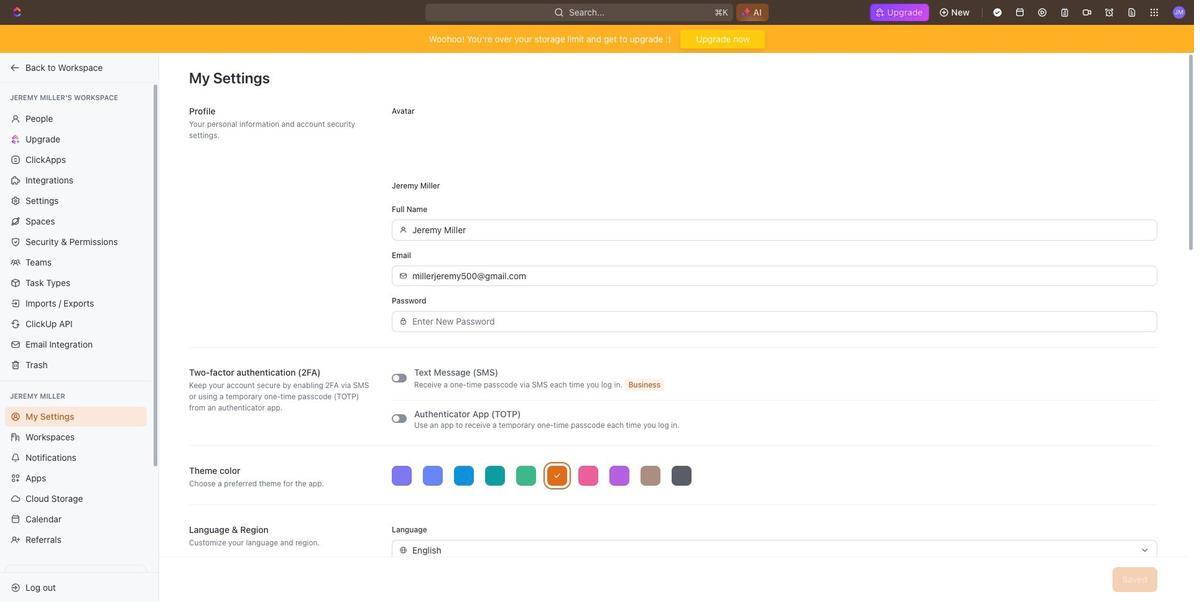 Task type: vqa. For each thing, say whether or not it's contained in the screenshot.
Enter Email text box
yes



Task type: describe. For each thing, give the bounding box(es) containing it.
3 option from the left
[[454, 466, 474, 486]]

1 option from the left
[[392, 466, 412, 486]]

available on business plans or higher element
[[625, 379, 665, 391]]

5 option from the left
[[517, 466, 536, 486]]

9 option from the left
[[641, 466, 661, 486]]

4 option from the left
[[485, 466, 505, 486]]

Enter Email text field
[[413, 266, 1151, 286]]

Enter New Password text field
[[413, 312, 1151, 331]]



Task type: locate. For each thing, give the bounding box(es) containing it.
10 option from the left
[[672, 466, 692, 486]]

2 option from the left
[[423, 466, 443, 486]]

8 option from the left
[[610, 466, 630, 486]]

6 option from the left
[[548, 466, 568, 486]]

None text field
[[413, 541, 1136, 560]]

list box
[[392, 466, 1158, 486]]

7 option from the left
[[579, 466, 599, 486]]

option
[[392, 466, 412, 486], [423, 466, 443, 486], [454, 466, 474, 486], [485, 466, 505, 486], [517, 466, 536, 486], [548, 466, 568, 486], [579, 466, 599, 486], [610, 466, 630, 486], [641, 466, 661, 486], [672, 466, 692, 486]]

Enter Username text field
[[413, 220, 1151, 240]]



